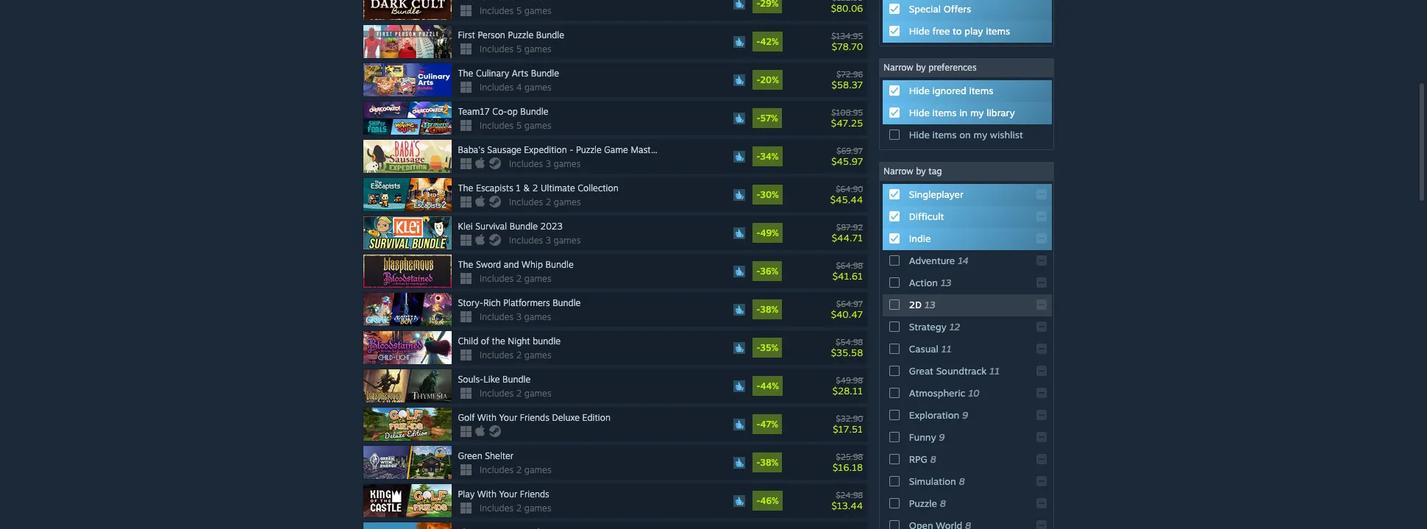 Task type: locate. For each thing, give the bounding box(es) containing it.
puzzle right person
[[508, 30, 534, 41]]

3 includes 5 games from the top
[[480, 120, 552, 131]]

3 down story-rich platformers bundle
[[516, 311, 522, 322]]

puzzle down simulation
[[909, 498, 938, 509]]

includes 5 games for $80.06
[[480, 5, 552, 16]]

offers
[[944, 3, 972, 15]]

the left the escapists at the left top of the page
[[458, 183, 474, 194]]

great
[[909, 365, 934, 377]]

includes down shelter
[[480, 464, 514, 476]]

0 horizontal spatial 13
[[925, 299, 936, 311]]

story-rich platformers bundle
[[458, 297, 581, 308]]

9 right funny
[[939, 431, 945, 443]]

2 vertical spatial includes 5 games
[[480, 120, 552, 131]]

souls-like bundle
[[458, 374, 531, 385]]

2 -38% from the top
[[757, 457, 779, 468]]

5 for $80.06
[[516, 5, 522, 16]]

hide left free
[[909, 25, 930, 37]]

games for child of the night bundle
[[525, 350, 552, 361]]

my right on
[[974, 129, 988, 141]]

games down baba's sausage expedition - puzzle game masterpieces
[[554, 158, 581, 169]]

my for on
[[974, 129, 988, 141]]

1 horizontal spatial 11
[[990, 365, 1000, 377]]

child of the night bundle
[[458, 336, 561, 347]]

bundle right arts
[[531, 68, 559, 79]]

1 vertical spatial by
[[916, 166, 926, 177]]

2 vertical spatial 3
[[516, 311, 522, 322]]

with
[[478, 412, 497, 423], [477, 489, 497, 500]]

friends
[[520, 412, 550, 423], [520, 489, 550, 500]]

includes for rich
[[480, 311, 514, 322]]

$25.98
[[836, 452, 863, 462]]

3 down "expedition"
[[546, 158, 551, 169]]

0 vertical spatial with
[[478, 412, 497, 423]]

5 for $47.25
[[516, 120, 522, 131]]

&
[[524, 183, 530, 194]]

14
[[958, 255, 969, 266]]

with right the play at the bottom of the page
[[477, 489, 497, 500]]

11 right casual
[[942, 343, 952, 355]]

your for $17.51
[[499, 412, 518, 423]]

includes 2 games down play with your friends
[[480, 503, 552, 514]]

5 down first person puzzle bundle on the top left of the page
[[516, 43, 522, 55]]

games for the sword and whip bundle
[[525, 273, 552, 284]]

my right in
[[971, 107, 984, 119]]

friends left 'deluxe'
[[520, 412, 550, 423]]

2023
[[541, 221, 563, 232]]

1 vertical spatial 3
[[546, 235, 551, 246]]

games down ultimate
[[554, 197, 581, 208]]

1 vertical spatial includes 3 games
[[509, 235, 581, 246]]

to
[[953, 25, 962, 37]]

1 vertical spatial the
[[458, 183, 474, 194]]

games for green shelter
[[525, 464, 552, 476]]

36%
[[761, 266, 779, 277]]

includes 2 games for $28.11
[[480, 388, 552, 399]]

1 with from the top
[[478, 412, 497, 423]]

47%
[[761, 419, 779, 430]]

1 vertical spatial with
[[477, 489, 497, 500]]

8
[[931, 453, 937, 465], [959, 475, 965, 487], [940, 498, 946, 509]]

includes down rich
[[480, 311, 514, 322]]

5 down op
[[516, 120, 522, 131]]

includes 3 games
[[509, 158, 581, 169], [509, 235, 581, 246], [480, 311, 551, 322]]

5 up first person puzzle bundle on the top left of the page
[[516, 5, 522, 16]]

- for $28.11
[[757, 381, 761, 392]]

8 for puzzle 8
[[940, 498, 946, 509]]

2 down play with your friends
[[516, 503, 522, 514]]

-30%
[[757, 189, 779, 200]]

includes down co-
[[480, 120, 514, 131]]

includes 2 games down souls-like bundle
[[480, 388, 552, 399]]

-49%
[[757, 227, 779, 239]]

of
[[481, 336, 489, 347]]

-38% down -36%
[[757, 304, 779, 315]]

golf
[[458, 412, 475, 423]]

2 the from the top
[[458, 183, 474, 194]]

singleplayer
[[909, 188, 964, 200]]

includes 5 games for $47.25
[[480, 120, 552, 131]]

games down whip
[[525, 273, 552, 284]]

1 38% from the top
[[761, 304, 779, 315]]

2 down ultimate
[[546, 197, 551, 208]]

0 vertical spatial the
[[458, 68, 474, 79]]

13 right action
[[941, 277, 952, 289]]

1 vertical spatial narrow
[[884, 166, 914, 177]]

games down platformers
[[524, 311, 551, 322]]

hide down hide ignored items
[[909, 107, 930, 119]]

3 for $44.71
[[546, 235, 551, 246]]

2 narrow from the top
[[884, 166, 914, 177]]

-
[[757, 36, 761, 47], [757, 74, 761, 85], [757, 113, 761, 124], [570, 144, 574, 155], [757, 151, 761, 162], [757, 189, 761, 200], [757, 227, 761, 239], [757, 266, 761, 277], [757, 304, 761, 315], [757, 342, 761, 353], [757, 381, 761, 392], [757, 419, 761, 430], [757, 457, 761, 468], [757, 495, 761, 506]]

casual
[[909, 343, 939, 355]]

hide down narrow by preferences
[[909, 85, 930, 96]]

green
[[458, 450, 483, 462]]

the left culinary
[[458, 68, 474, 79]]

includes down person
[[480, 43, 514, 55]]

includes down souls-like bundle
[[480, 388, 514, 399]]

bundle right like on the left of page
[[503, 374, 531, 385]]

games up play with your friends
[[525, 464, 552, 476]]

with for $13.44
[[477, 489, 497, 500]]

38% down 47%
[[761, 457, 779, 468]]

2 for green shelter
[[516, 464, 522, 476]]

2 for play with your friends
[[516, 503, 522, 514]]

1 -38% from the top
[[757, 304, 779, 315]]

2 friends from the top
[[520, 489, 550, 500]]

- for $58.37
[[757, 74, 761, 85]]

games up "expedition"
[[525, 120, 552, 131]]

1 vertical spatial your
[[499, 489, 518, 500]]

1 includes 5 games from the top
[[480, 5, 552, 16]]

0 vertical spatial 9
[[963, 409, 969, 421]]

includes 2 games down the sword and whip bundle
[[480, 273, 552, 284]]

- for $41.61
[[757, 266, 761, 277]]

1 vertical spatial 38%
[[761, 457, 779, 468]]

2 horizontal spatial 8
[[959, 475, 965, 487]]

38% for $40.47
[[761, 304, 779, 315]]

0 horizontal spatial 9
[[939, 431, 945, 443]]

-35%
[[757, 342, 779, 353]]

2 your from the top
[[499, 489, 518, 500]]

10
[[969, 387, 980, 399]]

2d
[[909, 299, 922, 311]]

2 up play with your friends
[[516, 464, 522, 476]]

ignored
[[933, 85, 967, 96]]

1 vertical spatial -38%
[[757, 457, 779, 468]]

13 for 2d 13
[[925, 299, 936, 311]]

38% for $16.18
[[761, 457, 779, 468]]

1 your from the top
[[499, 412, 518, 423]]

strategy 12
[[909, 321, 961, 333]]

$72.96 $58.37
[[832, 69, 863, 90]]

$35.58
[[831, 346, 863, 358]]

0 vertical spatial puzzle
[[508, 30, 534, 41]]

2 by from the top
[[916, 166, 926, 177]]

2 down the sword and whip bundle
[[516, 273, 522, 284]]

20%
[[761, 74, 779, 85]]

includes for person
[[480, 43, 514, 55]]

2 for the sword and whip bundle
[[516, 273, 522, 284]]

0 vertical spatial includes 5 games
[[480, 5, 552, 16]]

1 vertical spatial puzzle
[[576, 144, 602, 155]]

1 horizontal spatial 9
[[963, 409, 969, 421]]

games for first person puzzle bundle
[[525, 43, 552, 55]]

4
[[516, 82, 522, 93]]

games right the 4
[[525, 82, 552, 93]]

$25.98 $16.18
[[833, 452, 863, 473]]

4 hide from the top
[[909, 129, 930, 141]]

2 5 from the top
[[516, 43, 522, 55]]

2 vertical spatial 5
[[516, 120, 522, 131]]

culinary
[[476, 68, 509, 79]]

0 vertical spatial by
[[916, 62, 926, 73]]

includes down culinary
[[480, 82, 514, 93]]

co-
[[493, 106, 508, 117]]

1 vertical spatial 8
[[959, 475, 965, 487]]

2 38% from the top
[[761, 457, 779, 468]]

includes 3 games down the 2023
[[509, 235, 581, 246]]

hide up narrow by tag
[[909, 129, 930, 141]]

2 vertical spatial puzzle
[[909, 498, 938, 509]]

0 vertical spatial -38%
[[757, 304, 779, 315]]

0 vertical spatial 5
[[516, 5, 522, 16]]

$78.70
[[832, 40, 863, 52]]

8 right 'rpg'
[[931, 453, 937, 465]]

story-
[[458, 297, 483, 308]]

0 vertical spatial your
[[499, 412, 518, 423]]

1 narrow from the top
[[884, 62, 914, 73]]

games up golf with your friends deluxe edition
[[525, 388, 552, 399]]

bundle right whip
[[546, 259, 574, 270]]

1 the from the top
[[458, 68, 474, 79]]

-44%
[[757, 381, 779, 392]]

13
[[941, 277, 952, 289], [925, 299, 936, 311]]

hide for hide free to play items
[[909, 25, 930, 37]]

your down shelter
[[499, 489, 518, 500]]

2 with from the top
[[477, 489, 497, 500]]

includes 5 games up first person puzzle bundle on the top left of the page
[[480, 5, 552, 16]]

- for $35.58
[[757, 342, 761, 353]]

friends right the play at the bottom of the page
[[520, 489, 550, 500]]

whip
[[522, 259, 543, 270]]

2 horizontal spatial puzzle
[[909, 498, 938, 509]]

- for $16.18
[[757, 457, 761, 468]]

$47.25
[[832, 117, 863, 128]]

-38% down the -47%
[[757, 457, 779, 468]]

the for $41.61
[[458, 259, 474, 270]]

the left the sword
[[458, 259, 474, 270]]

8 right simulation
[[959, 475, 965, 487]]

0 vertical spatial my
[[971, 107, 984, 119]]

1 vertical spatial 9
[[939, 431, 945, 443]]

games down play with your friends
[[525, 503, 552, 514]]

2 for child of the night bundle
[[516, 350, 522, 361]]

1 vertical spatial 5
[[516, 43, 522, 55]]

your up shelter
[[499, 412, 518, 423]]

with right golf
[[478, 412, 497, 423]]

$24.98
[[836, 490, 863, 500]]

narrow left tag
[[884, 166, 914, 177]]

$54.98
[[836, 337, 863, 347]]

items right play
[[986, 25, 1011, 37]]

0 horizontal spatial 11
[[942, 343, 952, 355]]

3 the from the top
[[458, 259, 474, 270]]

includes 5 games down op
[[480, 120, 552, 131]]

1 friends from the top
[[520, 412, 550, 423]]

by left tag
[[916, 166, 926, 177]]

11 right the soundtrack
[[990, 365, 1000, 377]]

1 vertical spatial friends
[[520, 489, 550, 500]]

the escapists 1 & 2 ultimate collection
[[458, 183, 619, 194]]

includes 5 games down first person puzzle bundle on the top left of the page
[[480, 43, 552, 55]]

0 horizontal spatial 8
[[931, 453, 937, 465]]

2d 13
[[909, 299, 936, 311]]

2 includes 5 games from the top
[[480, 43, 552, 55]]

first person puzzle bundle
[[458, 30, 564, 41]]

38% down 36%
[[761, 304, 779, 315]]

includes 3 games down "expedition"
[[509, 158, 581, 169]]

funny 9
[[909, 431, 945, 443]]

narrow right $72.96
[[884, 62, 914, 73]]

my
[[971, 107, 984, 119], [974, 129, 988, 141]]

0 vertical spatial 38%
[[761, 304, 779, 315]]

indie
[[909, 233, 931, 244]]

edition
[[583, 412, 611, 423]]

the sword and whip bundle
[[458, 259, 574, 270]]

$40.47
[[831, 308, 863, 320]]

2 vertical spatial the
[[458, 259, 474, 270]]

includes down the
[[480, 350, 514, 361]]

1 vertical spatial my
[[974, 129, 988, 141]]

includes down the sword
[[480, 273, 514, 284]]

2 vertical spatial 8
[[940, 498, 946, 509]]

includes down &
[[509, 197, 543, 208]]

1 hide from the top
[[909, 25, 930, 37]]

9 down atmospheric 10
[[963, 409, 969, 421]]

0 vertical spatial 8
[[931, 453, 937, 465]]

by left preferences
[[916, 62, 926, 73]]

0 vertical spatial narrow
[[884, 62, 914, 73]]

includes 2 games
[[509, 197, 581, 208], [480, 273, 552, 284], [480, 350, 552, 361], [480, 388, 552, 399], [480, 464, 552, 476], [480, 503, 552, 514]]

$24.98 $13.44
[[832, 490, 863, 511]]

includes 3 games down story-rich platformers bundle
[[480, 311, 551, 322]]

1 by from the top
[[916, 62, 926, 73]]

games up arts
[[525, 43, 552, 55]]

deluxe
[[552, 412, 580, 423]]

1 horizontal spatial 13
[[941, 277, 952, 289]]

9 for funny 9
[[939, 431, 945, 443]]

1 vertical spatial includes 5 games
[[480, 43, 552, 55]]

1 horizontal spatial puzzle
[[576, 144, 602, 155]]

$69.97 $45.97
[[832, 145, 863, 167]]

0 vertical spatial includes 3 games
[[509, 158, 581, 169]]

42%
[[761, 36, 779, 47]]

3 hide from the top
[[909, 107, 930, 119]]

includes 2 games down night at left
[[480, 350, 552, 361]]

includes for co-
[[480, 120, 514, 131]]

- for $17.51
[[757, 419, 761, 430]]

2 down souls-like bundle
[[516, 388, 522, 399]]

arts
[[512, 68, 529, 79]]

0 horizontal spatial puzzle
[[508, 30, 534, 41]]

includes 2 games down shelter
[[480, 464, 552, 476]]

1 vertical spatial 11
[[990, 365, 1000, 377]]

0 vertical spatial friends
[[520, 412, 550, 423]]

hide for hide items on my wishlist
[[909, 129, 930, 141]]

1 5 from the top
[[516, 5, 522, 16]]

items
[[986, 25, 1011, 37], [970, 85, 994, 96], [933, 107, 957, 119], [933, 129, 957, 141]]

2 down night at left
[[516, 350, 522, 361]]

3 down the 2023
[[546, 235, 551, 246]]

your for $13.44
[[499, 489, 518, 500]]

0 vertical spatial 13
[[941, 277, 952, 289]]

1 horizontal spatial 8
[[940, 498, 946, 509]]

13 right "2d"
[[925, 299, 936, 311]]

2 hide from the top
[[909, 85, 930, 96]]

narrow
[[884, 62, 914, 73], [884, 166, 914, 177]]

the
[[458, 68, 474, 79], [458, 183, 474, 194], [458, 259, 474, 270]]

$108.95 $47.25
[[832, 107, 863, 128]]

action
[[909, 277, 938, 289]]

0 vertical spatial 3
[[546, 158, 551, 169]]

first
[[458, 30, 475, 41]]

puzzle left game
[[576, 144, 602, 155]]

1 vertical spatial 13
[[925, 299, 936, 311]]

hide for hide items in my library
[[909, 107, 930, 119]]

8 down the simulation 8
[[940, 498, 946, 509]]

-38% for $40.47
[[757, 304, 779, 315]]

includes down play with your friends
[[480, 503, 514, 514]]

3 5 from the top
[[516, 120, 522, 131]]

games down bundle
[[525, 350, 552, 361]]

- for $45.44
[[757, 189, 761, 200]]



Task type: vqa. For each thing, say whether or not it's contained in the screenshot.
News
no



Task type: describe. For each thing, give the bounding box(es) containing it.
by for preferences
[[916, 62, 926, 73]]

games for souls-like bundle
[[525, 388, 552, 399]]

3 for $45.97
[[546, 158, 551, 169]]

includes 4 games
[[480, 82, 552, 93]]

$28.11
[[833, 385, 863, 396]]

funny
[[909, 431, 937, 443]]

30%
[[761, 189, 779, 200]]

the culinary arts bundle
[[458, 68, 559, 79]]

-42%
[[757, 36, 779, 47]]

- for $13.44
[[757, 495, 761, 506]]

includes 3 games for $45.97
[[509, 158, 581, 169]]

$87.92 $44.71
[[832, 222, 863, 243]]

includes 2 games down the escapists 1 & 2 ultimate collection
[[509, 197, 581, 208]]

action 13
[[909, 277, 952, 289]]

special offers
[[909, 3, 972, 15]]

8 for simulation 8
[[959, 475, 965, 487]]

0 vertical spatial 11
[[942, 343, 952, 355]]

free
[[933, 25, 950, 37]]

bundle
[[533, 336, 561, 347]]

game
[[604, 144, 628, 155]]

narrow for narrow by preferences
[[884, 62, 914, 73]]

klei
[[458, 221, 473, 232]]

35%
[[761, 342, 779, 353]]

hide ignored items
[[909, 85, 994, 96]]

rpg
[[909, 453, 928, 465]]

$17.51
[[833, 423, 863, 435]]

44%
[[761, 381, 779, 392]]

- for $45.97
[[757, 151, 761, 162]]

- for $44.71
[[757, 227, 761, 239]]

ultimate
[[541, 183, 575, 194]]

friends for $17.51
[[520, 412, 550, 423]]

$69.97
[[837, 145, 863, 156]]

includes down klei survival bundle 2023 at the top left of page
[[509, 235, 543, 246]]

bundle right op
[[521, 106, 549, 117]]

$134.95 $78.70
[[832, 31, 863, 52]]

- for $78.70
[[757, 36, 761, 47]]

the for $45.44
[[458, 183, 474, 194]]

-20%
[[757, 74, 779, 85]]

and
[[504, 259, 519, 270]]

$64.90 $45.44
[[831, 184, 863, 205]]

platformers
[[504, 297, 550, 308]]

my for in
[[971, 107, 984, 119]]

soundtrack
[[937, 365, 987, 377]]

baba's sausage expedition - puzzle game masterpieces
[[458, 144, 685, 155]]

items left on
[[933, 129, 957, 141]]

rich
[[483, 297, 501, 308]]

$64.97 $40.47
[[831, 299, 863, 320]]

atmospheric
[[909, 387, 966, 399]]

hide items in my library
[[909, 107, 1015, 119]]

sword
[[476, 259, 501, 270]]

on
[[960, 129, 971, 141]]

games up first person puzzle bundle on the top left of the page
[[525, 5, 552, 16]]

includes down "expedition"
[[509, 158, 543, 169]]

bundle right platformers
[[553, 297, 581, 308]]

includes for shelter
[[480, 464, 514, 476]]

atmospheric 10
[[909, 387, 980, 399]]

includes up person
[[480, 5, 514, 16]]

great soundtrack 11
[[909, 365, 1000, 377]]

survival
[[476, 221, 507, 232]]

night
[[508, 336, 530, 347]]

2 right &
[[533, 183, 538, 194]]

tag
[[929, 166, 942, 177]]

2 vertical spatial includes 3 games
[[480, 311, 551, 322]]

games for play with your friends
[[525, 503, 552, 514]]

escapists
[[476, 183, 514, 194]]

includes 2 games for $16.18
[[480, 464, 552, 476]]

puzzle 8
[[909, 498, 946, 509]]

with for $17.51
[[478, 412, 497, 423]]

team17
[[458, 106, 490, 117]]

$45.44
[[831, 193, 863, 205]]

golf with your friends deluxe edition
[[458, 412, 611, 423]]

casual 11
[[909, 343, 952, 355]]

preferences
[[929, 62, 977, 73]]

simulation
[[909, 475, 957, 487]]

1
[[516, 183, 521, 194]]

$72.96
[[837, 69, 863, 79]]

by for tag
[[916, 166, 926, 177]]

$16.18
[[833, 461, 863, 473]]

games down the 2023
[[554, 235, 581, 246]]

49%
[[761, 227, 779, 239]]

8 for rpg 8
[[931, 453, 937, 465]]

$64.97
[[837, 299, 863, 309]]

hide for hide ignored items
[[909, 85, 930, 96]]

adventure
[[909, 255, 955, 266]]

items up hide items in my library
[[970, 85, 994, 96]]

57%
[[761, 113, 779, 124]]

expedition
[[524, 144, 567, 155]]

$44.71
[[832, 232, 863, 243]]

$64.98
[[837, 260, 863, 271]]

bundle left the 2023
[[510, 221, 538, 232]]

- for $47.25
[[757, 113, 761, 124]]

shelter
[[485, 450, 514, 462]]

includes 2 games for $41.61
[[480, 273, 552, 284]]

includes for with
[[480, 503, 514, 514]]

exploration 9
[[909, 409, 969, 421]]

games for story-rich platformers bundle
[[524, 311, 551, 322]]

$87.92
[[837, 222, 863, 232]]

narrow for narrow by tag
[[884, 166, 914, 177]]

$54.98 $35.58
[[831, 337, 863, 358]]

includes 3 games for $44.71
[[509, 235, 581, 246]]

- for $40.47
[[757, 304, 761, 315]]

includes for like
[[480, 388, 514, 399]]

op
[[508, 106, 518, 117]]

$32.90
[[836, 413, 863, 424]]

includes for culinary
[[480, 82, 514, 93]]

includes 2 games for $13.44
[[480, 503, 552, 514]]

$108.95
[[832, 107, 863, 117]]

baba's
[[458, 144, 485, 155]]

the
[[492, 336, 505, 347]]

in
[[960, 107, 968, 119]]

46%
[[761, 495, 779, 506]]

34%
[[761, 151, 779, 162]]

includes for sword
[[480, 273, 514, 284]]

like
[[484, 374, 500, 385]]

games for team17 co-op bundle
[[525, 120, 552, 131]]

-47%
[[757, 419, 779, 430]]

9 for exploration 9
[[963, 409, 969, 421]]

hide items on my wishlist
[[909, 129, 1024, 141]]

narrow by tag
[[884, 166, 942, 177]]

simulation 8
[[909, 475, 965, 487]]

items left in
[[933, 107, 957, 119]]

difficult
[[909, 211, 944, 222]]

child
[[458, 336, 479, 347]]

play
[[458, 489, 475, 500]]

includes for of
[[480, 350, 514, 361]]

friends for $13.44
[[520, 489, 550, 500]]

$45.97
[[832, 155, 863, 167]]

-34%
[[757, 151, 779, 162]]

the for $58.37
[[458, 68, 474, 79]]

$32.90 $17.51
[[833, 413, 863, 435]]

games for the culinary arts bundle
[[525, 82, 552, 93]]

bundle up the culinary arts bundle
[[536, 30, 564, 41]]

green shelter
[[458, 450, 514, 462]]

13 for action 13
[[941, 277, 952, 289]]

2 for souls-like bundle
[[516, 388, 522, 399]]

-38% for $16.18
[[757, 457, 779, 468]]



